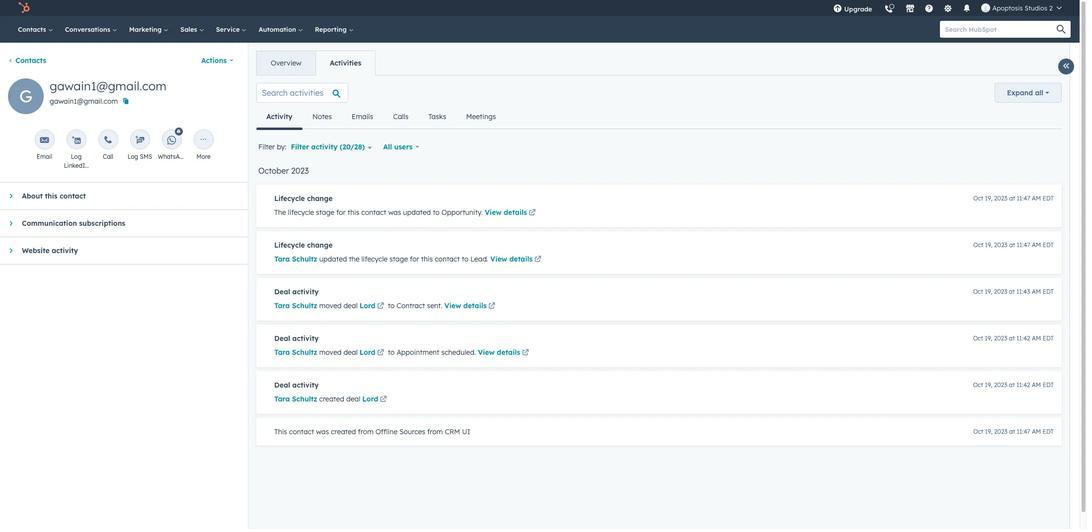 Task type: describe. For each thing, give the bounding box(es) containing it.
edt for second lifecycle change element from the bottom
[[1043, 195, 1054, 202]]

conversations
[[65, 25, 112, 33]]

3 deal from the top
[[274, 381, 290, 390]]

log linkedin message
[[64, 153, 89, 178]]

am for second lifecycle change element from the bottom
[[1032, 195, 1041, 202]]

tara schultz created deal
[[274, 395, 360, 404]]

to left lead
[[462, 255, 469, 264]]

offline
[[376, 428, 398, 437]]

1 gawain1@gmail.com from the top
[[50, 79, 167, 93]]

reporting link
[[309, 16, 360, 43]]

october
[[258, 166, 289, 176]]

11:42 for lord link for to
[[1017, 335, 1031, 342]]

am for 1st lifecycle change element from the bottom
[[1032, 242, 1041, 249]]

overview
[[271, 59, 302, 68]]

to left opportunity
[[433, 208, 440, 217]]

link opens in a new window image inside lifecycle change element
[[535, 256, 542, 264]]

0 vertical spatial contacts
[[18, 25, 48, 33]]

11:47 for .
[[1017, 195, 1031, 202]]

website activity button
[[0, 238, 238, 264]]

all users button
[[377, 137, 426, 157]]

deal for to
[[274, 334, 290, 343]]

log sms
[[128, 153, 152, 161]]

deal activity for contract sent
[[274, 288, 319, 297]]

2 tara schultz button from the top
[[274, 300, 317, 312]]

activities link
[[315, 51, 375, 75]]

(20/28)
[[340, 143, 365, 152]]

help image
[[925, 4, 934, 13]]

expand all button
[[995, 83, 1062, 103]]

sent
[[427, 302, 441, 311]]

sms
[[140, 153, 152, 161]]

help button
[[921, 0, 938, 16]]

whatsapp
[[158, 153, 187, 161]]

tara schultz for contract sent
[[274, 302, 317, 311]]

ui
[[462, 428, 470, 437]]

whatsapp image
[[167, 136, 176, 145]]

notifications image
[[963, 4, 972, 13]]

to appointment scheduled .
[[388, 348, 478, 357]]

contact inside dropdown button
[[60, 192, 86, 201]]

2 tara from the top
[[274, 302, 290, 311]]

meetings button
[[456, 105, 506, 129]]

meetings
[[466, 112, 496, 121]]

settings image
[[944, 4, 953, 13]]

caret image for about this contact
[[10, 193, 12, 199]]

view details right opportunity
[[485, 208, 527, 217]]

filter for filter activity (20/28)
[[291, 143, 309, 152]]

linkedin
[[64, 162, 89, 169]]

website activity
[[22, 246, 78, 255]]

3 oct 19, 2023 at 11:47 am edt from the top
[[974, 428, 1054, 436]]

search button
[[1052, 21, 1071, 38]]

lifecycle for opportunity
[[274, 194, 305, 203]]

created inside deal activity element
[[319, 395, 344, 404]]

lord for to
[[360, 348, 376, 357]]

by:
[[277, 143, 286, 152]]

the lifecycle stage for this contact was updated to opportunity .
[[274, 208, 485, 217]]

view right sent
[[444, 302, 461, 311]]

scheduled
[[441, 348, 475, 357]]

the
[[274, 208, 286, 217]]

notifications button
[[959, 0, 976, 16]]

1 vertical spatial this
[[348, 208, 359, 217]]

this inside dropdown button
[[45, 192, 58, 201]]

communication subscriptions
[[22, 219, 125, 228]]

activity for the bottommost lord link
[[292, 381, 319, 390]]

activity for lord link for contract sent
[[292, 288, 319, 297]]

overview link
[[257, 51, 315, 75]]

3 deal activity element from the top
[[256, 372, 1062, 414]]

tasks
[[429, 112, 446, 121]]

deal for to
[[344, 348, 358, 357]]

caret image for communication subscriptions
[[10, 221, 12, 227]]

5 19, from the top
[[985, 382, 993, 389]]

crm
[[445, 428, 460, 437]]

2 vertical spatial lord
[[362, 395, 378, 404]]

contact up tara schultz updated the lifecycle stage for this contact to lead .
[[361, 208, 386, 217]]

activity for lord link for to
[[292, 334, 319, 343]]

studios
[[1025, 4, 1048, 12]]

2 schultz from the top
[[292, 302, 317, 311]]

oct 19, 2023 at 11:47 am edt for .
[[974, 195, 1054, 202]]

more image
[[199, 136, 208, 145]]

oct 19, 2023 at 11:43 am edt
[[973, 288, 1054, 296]]

3 tara from the top
[[274, 348, 290, 357]]

about
[[22, 192, 43, 201]]

marketplaces button
[[900, 0, 921, 16]]

actions
[[201, 56, 227, 65]]

automation
[[259, 25, 298, 33]]

about this contact
[[22, 192, 86, 201]]

contract
[[397, 302, 425, 311]]

tara schultz button inside lifecycle change element
[[274, 253, 317, 265]]

call image
[[104, 136, 113, 145]]

3 schultz from the top
[[292, 348, 317, 357]]

upgrade image
[[834, 4, 843, 13]]

expand all
[[1007, 88, 1044, 97]]

hubspot image
[[18, 2, 30, 14]]

sales link
[[174, 16, 210, 43]]

oct 19, 2023 at 11:42 am edt for second deal activity element
[[973, 335, 1054, 342]]

all
[[383, 143, 392, 152]]

activity button
[[256, 105, 302, 130]]

activity
[[266, 112, 293, 121]]

2 vertical spatial lord link
[[362, 395, 389, 407]]

navigation containing overview
[[256, 51, 376, 76]]

tara schultz image
[[982, 3, 991, 12]]

11:47 for lead
[[1017, 242, 1031, 249]]

search image
[[1057, 25, 1066, 34]]

2 vertical spatial deal
[[346, 395, 360, 404]]

expand
[[1007, 88, 1033, 97]]

communication subscriptions button
[[0, 210, 234, 237]]

subscriptions
[[79, 219, 125, 228]]

calls
[[393, 112, 409, 121]]

1 19, from the top
[[985, 195, 993, 202]]

filter for filter by:
[[258, 143, 275, 152]]

2 lifecycle change element from the top
[[256, 232, 1062, 274]]

the
[[349, 255, 360, 264]]

4 tara schultz button from the top
[[274, 394, 317, 406]]

tara schultz updated the lifecycle stage for this contact to lead .
[[274, 255, 490, 264]]

reporting
[[315, 25, 349, 33]]

apoptosis
[[993, 4, 1023, 12]]

view right scheduled
[[478, 348, 495, 357]]

3 11:47 from the top
[[1017, 428, 1031, 436]]

notes
[[312, 112, 332, 121]]

view details right sent
[[444, 302, 487, 311]]

actions button
[[195, 51, 240, 71]]

2
[[1050, 4, 1053, 12]]

1 tara from the top
[[274, 255, 290, 264]]

3 deal activity from the top
[[274, 381, 319, 390]]

lord link for contract sent
[[360, 301, 386, 313]]

schultz inside lifecycle change element
[[292, 255, 317, 264]]

filter activity (20/28)
[[291, 143, 365, 152]]

Search activities search field
[[256, 83, 348, 103]]

0 vertical spatial contacts link
[[12, 16, 59, 43]]



Task type: vqa. For each thing, say whether or not it's contained in the screenshot.
1st navigation
yes



Task type: locate. For each thing, give the bounding box(es) containing it.
Search HubSpot search field
[[940, 21, 1062, 38]]

caret image left about
[[10, 193, 12, 199]]

0 vertical spatial updated
[[403, 208, 431, 217]]

1 log from the left
[[71, 153, 82, 161]]

edt for second deal activity element
[[1043, 335, 1054, 342]]

oct 19, 2023 at 11:42 am edt for 3rd deal activity element from the top
[[973, 382, 1054, 389]]

2 11:42 from the top
[[1017, 382, 1031, 389]]

tara schultz for to
[[274, 348, 317, 357]]

1 schultz from the top
[[292, 255, 317, 264]]

1 horizontal spatial lifecycle
[[362, 255, 388, 264]]

2 filter from the left
[[291, 143, 309, 152]]

lifecycle for updated the lifecycle stage for this contact to
[[274, 241, 305, 250]]

calling icon image
[[885, 5, 894, 14]]

2 19, from the top
[[985, 242, 993, 249]]

oct
[[974, 195, 984, 202], [974, 242, 984, 249], [973, 288, 983, 296], [973, 335, 983, 342], [973, 382, 983, 389], [974, 428, 984, 436]]

oct 19, 2023 at 11:47 am edt for lead
[[974, 242, 1054, 249]]

0 vertical spatial oct 19, 2023 at 11:47 am edt
[[974, 195, 1054, 202]]

1 lifecycle change element from the top
[[256, 185, 1062, 228]]

1 vertical spatial deal activity element
[[256, 325, 1062, 368]]

1 vertical spatial lifecycle
[[274, 241, 305, 250]]

1 vertical spatial was
[[316, 428, 329, 437]]

automation link
[[253, 16, 309, 43]]

sources
[[400, 428, 425, 437]]

0 vertical spatial deal activity element
[[256, 278, 1062, 321]]

oct 19, 2023 at 11:47 am edt
[[974, 195, 1054, 202], [974, 242, 1054, 249], [974, 428, 1054, 436]]

1 vertical spatial lifecycle change
[[274, 241, 333, 250]]

1 vertical spatial tara schultz
[[274, 348, 317, 357]]

3 tara schultz button from the top
[[274, 347, 317, 359]]

1 horizontal spatial log
[[128, 153, 138, 161]]

1 vertical spatial deal activity
[[274, 334, 319, 343]]

2 11:47 from the top
[[1017, 242, 1031, 249]]

contact down message at the top of page
[[60, 192, 86, 201]]

1 horizontal spatial updated
[[403, 208, 431, 217]]

0 vertical spatial for
[[336, 208, 346, 217]]

marketing
[[129, 25, 164, 33]]

opportunity
[[442, 208, 481, 217]]

deal
[[344, 302, 358, 311], [344, 348, 358, 357], [346, 395, 360, 404]]

updated left the
[[319, 255, 347, 264]]

lifecycle change up the
[[274, 194, 333, 203]]

0 vertical spatial lifecycle
[[274, 194, 305, 203]]

3 19, from the top
[[985, 288, 993, 296]]

0 horizontal spatial updated
[[319, 255, 347, 264]]

0 vertical spatial lifecycle change element
[[256, 185, 1062, 228]]

deal activity
[[274, 288, 319, 297], [274, 334, 319, 343], [274, 381, 319, 390]]

4 tara from the top
[[274, 395, 290, 404]]

tasks button
[[419, 105, 456, 129]]

was down 'tara schultz created deal'
[[316, 428, 329, 437]]

navigation containing activity
[[256, 105, 506, 130]]

2 oct 19, 2023 at 11:47 am edt from the top
[[974, 242, 1054, 249]]

from
[[358, 428, 374, 437], [427, 428, 443, 437]]

4 edt from the top
[[1043, 335, 1054, 342]]

2 edt from the top
[[1043, 242, 1054, 249]]

6 am from the top
[[1032, 428, 1041, 436]]

2 vertical spatial deal activity
[[274, 381, 319, 390]]

2 navigation from the top
[[256, 105, 506, 130]]

1 tara schultz from the top
[[274, 302, 317, 311]]

0 vertical spatial moved
[[319, 302, 342, 311]]

moved for contract sent
[[319, 302, 342, 311]]

caret image
[[10, 193, 12, 199], [10, 221, 12, 227]]

gawain1@gmail.com
[[50, 79, 167, 93], [50, 97, 118, 106]]

2 lifecycle from the top
[[274, 241, 305, 250]]

lifecycle change
[[274, 194, 333, 203], [274, 241, 333, 250]]

6 edt from the top
[[1043, 428, 1054, 436]]

0 vertical spatial 11:47
[[1017, 195, 1031, 202]]

2 from from the left
[[427, 428, 443, 437]]

calls button
[[383, 105, 419, 129]]

from left "offline"
[[358, 428, 374, 437]]

details
[[504, 208, 527, 217], [509, 255, 533, 264], [463, 302, 487, 311], [497, 348, 520, 357]]

1 vertical spatial contacts link
[[8, 56, 46, 65]]

1 horizontal spatial this
[[348, 208, 359, 217]]

deal for contract sent
[[274, 288, 290, 297]]

1 lifecycle change from the top
[[274, 194, 333, 203]]

hubspot link
[[12, 2, 37, 14]]

1 vertical spatial deal
[[274, 334, 290, 343]]

2 vertical spatial 11:47
[[1017, 428, 1031, 436]]

0 vertical spatial created
[[319, 395, 344, 404]]

at
[[1009, 195, 1015, 202], [1009, 242, 1015, 249], [1009, 288, 1015, 296], [1009, 335, 1015, 342], [1009, 382, 1015, 389], [1009, 428, 1015, 436]]

1 horizontal spatial filter
[[291, 143, 309, 152]]

settings link
[[938, 0, 959, 16]]

filter
[[258, 143, 275, 152], [291, 143, 309, 152]]

0 vertical spatial oct 19, 2023 at 11:42 am edt
[[973, 335, 1054, 342]]

menu
[[828, 0, 1068, 19]]

2 deal from the top
[[274, 334, 290, 343]]

about this contact button
[[0, 183, 238, 210]]

1 horizontal spatial stage
[[390, 255, 408, 264]]

moved for to
[[319, 348, 342, 357]]

am
[[1032, 195, 1041, 202], [1032, 242, 1041, 249], [1032, 288, 1041, 296], [1032, 335, 1041, 342], [1032, 382, 1041, 389], [1032, 428, 1041, 436]]

0 vertical spatial gawain1@gmail.com
[[50, 79, 167, 93]]

menu containing apoptosis studios 2
[[828, 0, 1068, 19]]

1 horizontal spatial for
[[410, 255, 419, 264]]

lifecycle down the
[[274, 241, 305, 250]]

1 vertical spatial lifecycle
[[362, 255, 388, 264]]

emails button
[[342, 105, 383, 129]]

1 filter from the left
[[258, 143, 275, 152]]

log up linkedin
[[71, 153, 82, 161]]

0 vertical spatial lord
[[360, 302, 376, 311]]

0 horizontal spatial log
[[71, 153, 82, 161]]

19,
[[985, 195, 993, 202], [985, 242, 993, 249], [985, 288, 993, 296], [985, 335, 993, 342], [985, 382, 993, 389], [985, 428, 993, 436]]

navigation
[[256, 51, 376, 76], [256, 105, 506, 130]]

0 horizontal spatial for
[[336, 208, 346, 217]]

upgrade
[[845, 5, 872, 13]]

1 vertical spatial 11:42
[[1017, 382, 1031, 389]]

0 vertical spatial deal activity
[[274, 288, 319, 297]]

2 change from the top
[[307, 241, 333, 250]]

log for log sms
[[128, 153, 138, 161]]

notes button
[[302, 105, 342, 129]]

marketing link
[[123, 16, 174, 43]]

1 vertical spatial moved
[[319, 348, 342, 357]]

1 vertical spatial stage
[[390, 255, 408, 264]]

2 vertical spatial deal
[[274, 381, 290, 390]]

0 vertical spatial lifecycle change
[[274, 194, 333, 203]]

to left appointment
[[388, 348, 395, 357]]

1 vertical spatial for
[[410, 255, 419, 264]]

created
[[319, 395, 344, 404], [331, 428, 356, 437]]

1 horizontal spatial was
[[388, 208, 401, 217]]

1 vertical spatial navigation
[[256, 105, 506, 130]]

am for second deal activity element
[[1032, 335, 1041, 342]]

lead
[[471, 255, 487, 264]]

1 caret image from the top
[[10, 193, 12, 199]]

lord for contract sent
[[360, 302, 376, 311]]

view details right scheduled
[[478, 348, 520, 357]]

call
[[103, 153, 113, 161]]

oct 19, 2023 at 11:42 am edt
[[973, 335, 1054, 342], [973, 382, 1054, 389]]

1 tara schultz button from the top
[[274, 253, 317, 265]]

stage
[[316, 208, 335, 217], [390, 255, 408, 264]]

navigation inside october 2023 feed
[[256, 105, 506, 130]]

0 horizontal spatial filter
[[258, 143, 275, 152]]

emails
[[352, 112, 373, 121]]

log linkedin message image
[[72, 136, 81, 145]]

lord link up this contact was created from offline sources from crm ui
[[362, 395, 389, 407]]

log sms image
[[135, 136, 144, 145]]

service
[[216, 25, 242, 33]]

2 vertical spatial oct 19, 2023 at 11:47 am edt
[[974, 428, 1054, 436]]

0 horizontal spatial stage
[[316, 208, 335, 217]]

11:43
[[1017, 288, 1031, 296]]

navigation up search activities search box
[[256, 51, 376, 76]]

schultz
[[292, 255, 317, 264], [292, 302, 317, 311], [292, 348, 317, 357], [292, 395, 317, 404]]

4 19, from the top
[[985, 335, 993, 342]]

5 am from the top
[[1032, 382, 1041, 389]]

1 vertical spatial caret image
[[10, 221, 12, 227]]

1 vertical spatial change
[[307, 241, 333, 250]]

filter right by:
[[291, 143, 309, 152]]

0 vertical spatial caret image
[[10, 193, 12, 199]]

calling icon button
[[881, 1, 898, 15]]

0 horizontal spatial was
[[316, 428, 329, 437]]

link opens in a new window image
[[529, 208, 536, 220], [529, 210, 536, 217], [535, 254, 542, 266], [377, 301, 384, 313], [489, 301, 496, 313], [377, 303, 384, 311], [489, 303, 496, 311], [377, 350, 384, 357], [380, 395, 387, 407]]

marketplaces image
[[906, 4, 915, 13]]

0 vertical spatial 11:42
[[1017, 335, 1031, 342]]

edt for 3rd deal activity element from the top
[[1043, 382, 1054, 389]]

from left crm
[[427, 428, 443, 437]]

0 horizontal spatial this
[[45, 192, 58, 201]]

11:42 for the bottommost lord link
[[1017, 382, 1031, 389]]

1 lifecycle from the top
[[274, 194, 305, 203]]

communication
[[22, 219, 77, 228]]

conversations link
[[59, 16, 123, 43]]

0 vertical spatial navigation
[[256, 51, 376, 76]]

moved
[[319, 302, 342, 311], [319, 348, 342, 357]]

1 vertical spatial updated
[[319, 255, 347, 264]]

0 vertical spatial lord link
[[360, 301, 386, 313]]

this up the
[[348, 208, 359, 217]]

lifecycle change for opportunity
[[274, 194, 333, 203]]

0 vertical spatial change
[[307, 194, 333, 203]]

log left the sms
[[128, 153, 138, 161]]

1 from from the left
[[358, 428, 374, 437]]

3 edt from the top
[[1043, 288, 1054, 296]]

appointment
[[397, 348, 439, 357]]

1 moved from the top
[[319, 302, 342, 311]]

2 vertical spatial deal activity element
[[256, 372, 1062, 414]]

0 vertical spatial was
[[388, 208, 401, 217]]

caret image up caret image
[[10, 221, 12, 227]]

1 vertical spatial gawain1@gmail.com
[[50, 97, 118, 106]]

lifecycle change element
[[256, 185, 1062, 228], [256, 232, 1062, 274]]

all
[[1035, 88, 1044, 97]]

2 caret image from the top
[[10, 221, 12, 227]]

link opens in a new window image
[[535, 256, 542, 264], [377, 348, 384, 360], [522, 348, 529, 360], [522, 350, 529, 357], [380, 397, 387, 404]]

deal activity element
[[256, 278, 1062, 321], [256, 325, 1062, 368], [256, 372, 1062, 414]]

2 am from the top
[[1032, 242, 1041, 249]]

1 am from the top
[[1032, 195, 1041, 202]]

lord link left appointment
[[360, 348, 386, 360]]

apoptosis studios 2 button
[[976, 0, 1068, 16]]

service link
[[210, 16, 253, 43]]

website
[[22, 246, 50, 255]]

to contract sent .
[[388, 302, 444, 311]]

11:47
[[1017, 195, 1031, 202], [1017, 242, 1031, 249], [1017, 428, 1031, 436]]

contacts link
[[12, 16, 59, 43], [8, 56, 46, 65]]

view right lead
[[490, 255, 507, 264]]

navigation up all
[[256, 105, 506, 130]]

2 log from the left
[[128, 153, 138, 161]]

3 am from the top
[[1032, 288, 1041, 296]]

1 edt from the top
[[1043, 195, 1054, 202]]

filter by:
[[258, 143, 286, 152]]

change for updated the lifecycle stage for this contact to
[[307, 241, 333, 250]]

view details right lead
[[490, 255, 533, 264]]

updated
[[403, 208, 431, 217], [319, 255, 347, 264]]

tara schultz
[[274, 302, 317, 311], [274, 348, 317, 357]]

deal
[[274, 288, 290, 297], [274, 334, 290, 343], [274, 381, 290, 390]]

2 vertical spatial this
[[421, 255, 433, 264]]

this contact was created from offline sources from crm ui
[[274, 428, 470, 437]]

1 vertical spatial lifecycle change element
[[256, 232, 1062, 274]]

more
[[196, 153, 211, 161]]

2 tara schultz from the top
[[274, 348, 317, 357]]

activity inside website activity 'dropdown button'
[[52, 246, 78, 255]]

1 vertical spatial deal
[[344, 348, 358, 357]]

view
[[485, 208, 502, 217], [490, 255, 507, 264], [444, 302, 461, 311], [478, 348, 495, 357]]

apoptosis studios 2
[[993, 4, 1053, 12]]

activities
[[330, 59, 361, 68]]

2 deal activity from the top
[[274, 334, 319, 343]]

.
[[481, 208, 483, 217], [487, 255, 489, 264], [441, 302, 443, 311], [475, 348, 476, 357]]

for
[[336, 208, 346, 217], [410, 255, 419, 264]]

filter left by:
[[258, 143, 275, 152]]

1 11:42 from the top
[[1017, 335, 1031, 342]]

2 moved from the top
[[319, 348, 342, 357]]

2 deal activity element from the top
[[256, 325, 1062, 368]]

1 change from the top
[[307, 194, 333, 203]]

updated left opportunity
[[403, 208, 431, 217]]

view right opportunity
[[485, 208, 502, 217]]

lifecycle up the
[[274, 194, 305, 203]]

am for 3rd deal activity element from the top
[[1032, 382, 1041, 389]]

4 schultz from the top
[[292, 395, 317, 404]]

1 horizontal spatial from
[[427, 428, 443, 437]]

1 vertical spatial contacts
[[15, 56, 46, 65]]

1 vertical spatial lord link
[[360, 348, 386, 360]]

1 deal from the top
[[274, 288, 290, 297]]

6 19, from the top
[[985, 428, 993, 436]]

october 2023 feed
[[248, 75, 1070, 458]]

1 vertical spatial created
[[331, 428, 356, 437]]

was up tara schultz updated the lifecycle stage for this contact to lead .
[[388, 208, 401, 217]]

edt
[[1043, 195, 1054, 202], [1043, 242, 1054, 249], [1043, 288, 1054, 296], [1043, 335, 1054, 342], [1043, 382, 1054, 389], [1043, 428, 1054, 436]]

0 horizontal spatial lifecycle
[[288, 208, 314, 217]]

lifecycle
[[274, 194, 305, 203], [274, 241, 305, 250]]

1 deal activity element from the top
[[256, 278, 1062, 321]]

change for opportunity
[[307, 194, 333, 203]]

am for 1st deal activity element from the top
[[1032, 288, 1041, 296]]

all users
[[383, 143, 413, 152]]

1 oct 19, 2023 at 11:42 am edt from the top
[[973, 335, 1054, 342]]

1 11:47 from the top
[[1017, 195, 1031, 202]]

tara
[[274, 255, 290, 264], [274, 302, 290, 311], [274, 348, 290, 357], [274, 395, 290, 404]]

message
[[64, 171, 89, 178]]

this up sent
[[421, 255, 433, 264]]

1 oct 19, 2023 at 11:47 am edt from the top
[[974, 195, 1054, 202]]

1 vertical spatial oct 19, 2023 at 11:42 am edt
[[973, 382, 1054, 389]]

0 vertical spatial lifecycle
[[288, 208, 314, 217]]

contacts
[[18, 25, 48, 33], [15, 56, 46, 65]]

october 2023
[[258, 166, 309, 176]]

email
[[37, 153, 52, 161]]

lifecycle change for updated the lifecycle stage for this contact to
[[274, 241, 333, 250]]

lord link for to
[[360, 348, 386, 360]]

1 navigation from the top
[[256, 51, 376, 76]]

contact right this
[[289, 428, 314, 437]]

lifecycle change down the
[[274, 241, 333, 250]]

deal activity for to
[[274, 334, 319, 343]]

0 horizontal spatial from
[[358, 428, 374, 437]]

caret image inside communication subscriptions dropdown button
[[10, 221, 12, 227]]

1 vertical spatial lord
[[360, 348, 376, 357]]

0 vertical spatial stage
[[316, 208, 335, 217]]

log for log linkedin message
[[71, 153, 82, 161]]

to left contract on the left
[[388, 302, 395, 311]]

11:42
[[1017, 335, 1031, 342], [1017, 382, 1031, 389]]

1 deal activity from the top
[[274, 288, 319, 297]]

2 gawain1@gmail.com from the top
[[50, 97, 118, 106]]

sales
[[180, 25, 199, 33]]

log inside log linkedin message
[[71, 153, 82, 161]]

5 edt from the top
[[1043, 382, 1054, 389]]

0 vertical spatial tara schultz
[[274, 302, 317, 311]]

users
[[394, 143, 413, 152]]

lord link left contract on the left
[[360, 301, 386, 313]]

2 horizontal spatial this
[[421, 255, 433, 264]]

1 vertical spatial oct 19, 2023 at 11:47 am edt
[[974, 242, 1054, 249]]

caret image inside about this contact dropdown button
[[10, 193, 12, 199]]

0 vertical spatial deal
[[274, 288, 290, 297]]

edt for 1st lifecycle change element from the bottom
[[1043, 242, 1054, 249]]

email image
[[40, 136, 49, 145]]

0 vertical spatial deal
[[344, 302, 358, 311]]

contact left lead
[[435, 255, 460, 264]]

deal for contract sent
[[344, 302, 358, 311]]

lord
[[360, 302, 376, 311], [360, 348, 376, 357], [362, 395, 378, 404]]

2023
[[291, 166, 309, 176], [994, 195, 1008, 202], [994, 242, 1008, 249], [994, 288, 1008, 296], [994, 335, 1008, 342], [994, 382, 1008, 389], [994, 428, 1008, 436]]

edt for 1st deal activity element from the top
[[1043, 288, 1054, 296]]

1 vertical spatial 11:47
[[1017, 242, 1031, 249]]

2 lifecycle change from the top
[[274, 241, 333, 250]]

link opens in a new window image inside lord link
[[380, 397, 387, 404]]

this right about
[[45, 192, 58, 201]]

4 am from the top
[[1032, 335, 1041, 342]]

tara schultz button
[[274, 253, 317, 265], [274, 300, 317, 312], [274, 347, 317, 359], [274, 394, 317, 406]]

0 vertical spatial this
[[45, 192, 58, 201]]

caret image
[[10, 248, 12, 254]]

this
[[274, 428, 287, 437]]

2 oct 19, 2023 at 11:42 am edt from the top
[[973, 382, 1054, 389]]



